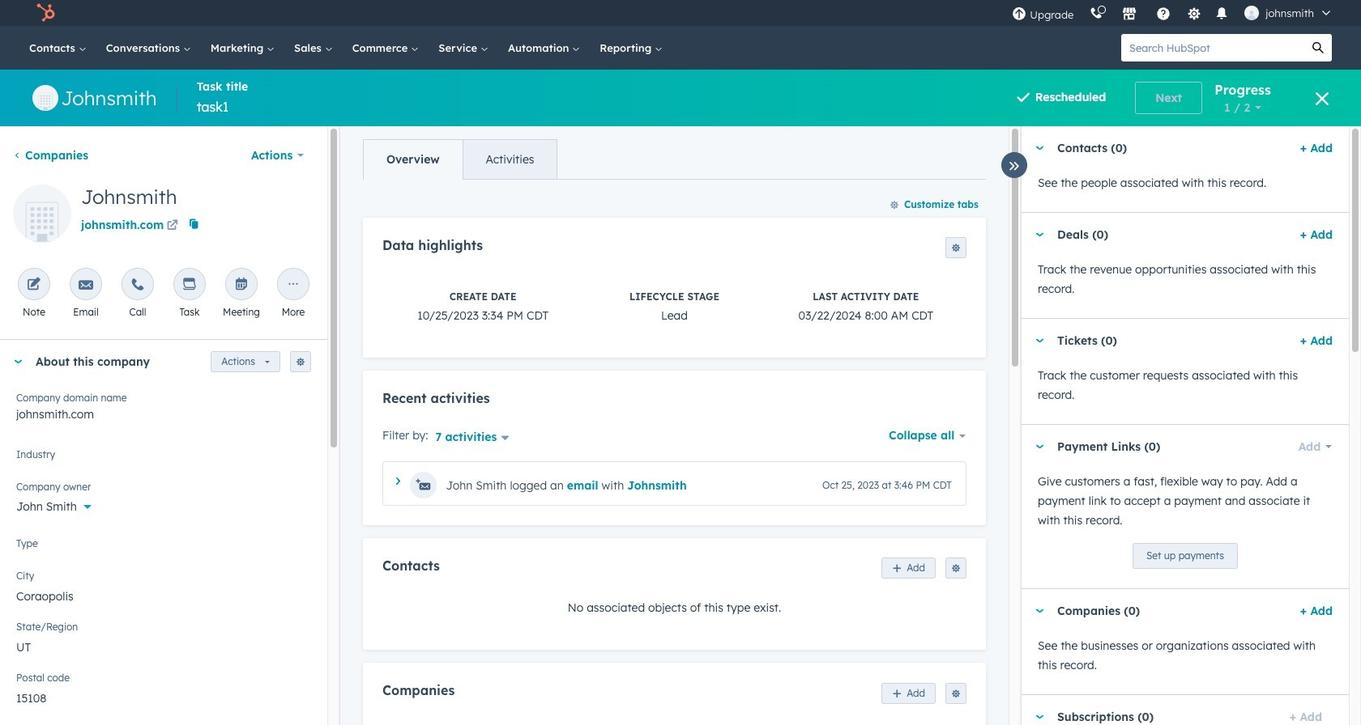 Task type: vqa. For each thing, say whether or not it's contained in the screenshot.
"records"
no



Task type: describe. For each thing, give the bounding box(es) containing it.
close image
[[1316, 92, 1329, 105]]

create an email image
[[79, 278, 93, 293]]

1 caret image from the top
[[1035, 610, 1044, 614]]

manage card settings image
[[296, 358, 305, 368]]

Search HubSpot search field
[[1121, 34, 1304, 62]]

create a task image
[[182, 278, 197, 293]]

2 caret image from the top
[[1035, 716, 1044, 720]]

john smith image
[[1245, 6, 1259, 20]]



Task type: locate. For each thing, give the bounding box(es) containing it.
menu
[[1004, 0, 1342, 26]]

caret image
[[1035, 146, 1044, 150], [1035, 233, 1044, 237], [1035, 339, 1044, 343], [13, 360, 23, 364], [1035, 445, 1044, 449], [396, 478, 400, 486]]

make a phone call image
[[130, 278, 145, 293]]

None text field
[[16, 682, 311, 715]]

caret image
[[1035, 610, 1044, 614], [1035, 716, 1044, 720]]

0 vertical spatial caret image
[[1035, 610, 1044, 614]]

create a note image
[[27, 278, 41, 293]]

None text field
[[16, 580, 311, 612], [16, 631, 311, 664], [16, 580, 311, 612], [16, 631, 311, 664]]

1 vertical spatial caret image
[[1035, 716, 1044, 720]]

link opens in a new window image
[[167, 217, 178, 237]]

navigation
[[363, 139, 558, 180]]

more activities, menu pop up image
[[286, 278, 301, 293]]

marketplaces image
[[1122, 7, 1137, 22]]

schedule a meeting image
[[234, 278, 249, 293]]

link opens in a new window image
[[167, 220, 178, 233]]



